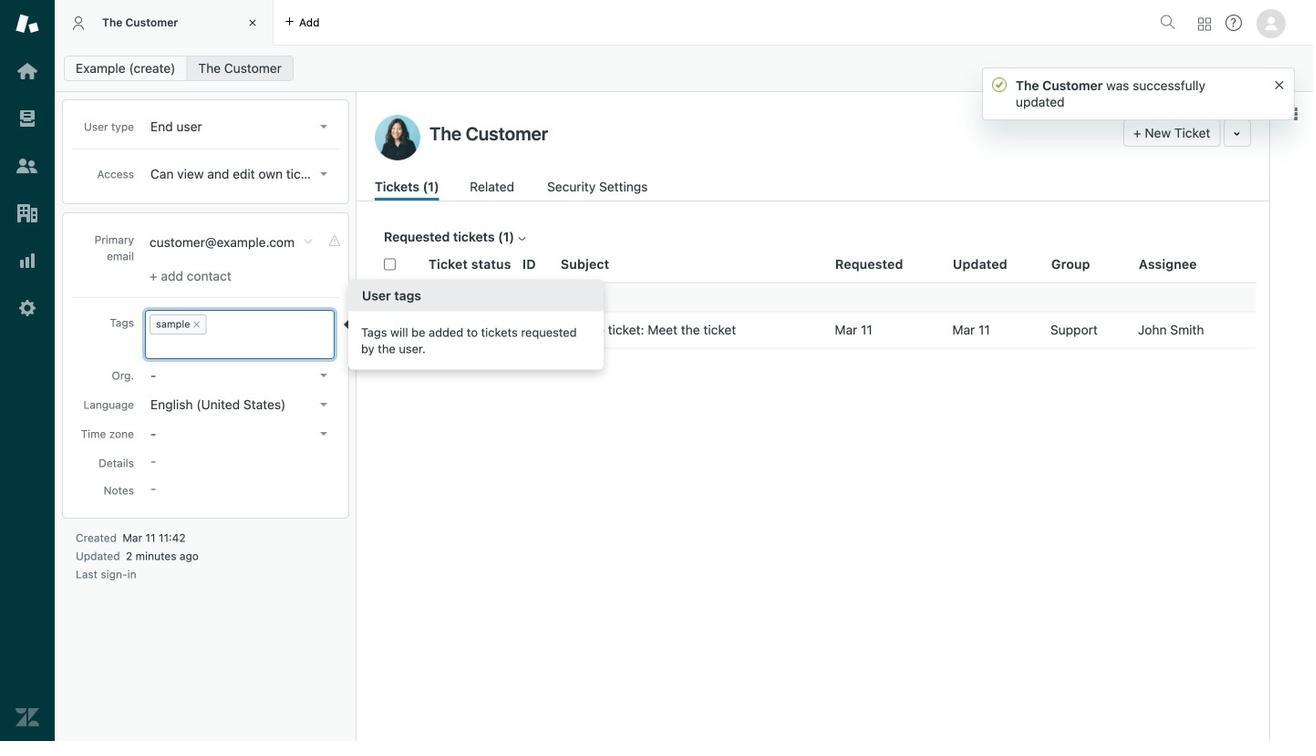 Task type: describe. For each thing, give the bounding box(es) containing it.
zendesk support image
[[16, 12, 39, 36]]

apps image
[[1284, 107, 1299, 121]]

admin image
[[16, 296, 39, 320]]

get started image
[[16, 59, 39, 83]]

organizations image
[[16, 202, 39, 225]]

close image
[[244, 14, 262, 32]]

2 arrow down image from the top
[[320, 374, 327, 378]]



Task type: locate. For each thing, give the bounding box(es) containing it.
zendesk products image
[[1198, 18, 1211, 31]]

1 vertical spatial arrow down image
[[320, 432, 327, 436]]

3 arrow down image from the top
[[320, 403, 327, 407]]

zendesk image
[[16, 706, 39, 730]]

tabs tab list
[[55, 0, 1153, 46]]

reporting image
[[16, 249, 39, 273]]

None field
[[146, 338, 334, 358]]

None checkbox
[[384, 324, 396, 336]]

views image
[[16, 107, 39, 130]]

arrow down image
[[320, 172, 327, 176], [320, 432, 327, 436]]

0 vertical spatial arrow down image
[[320, 125, 327, 129]]

2 vertical spatial arrow down image
[[320, 403, 327, 407]]

secondary element
[[55, 50, 1313, 87]]

None text field
[[424, 119, 1116, 147]]

tab
[[55, 0, 274, 46]]

1 arrow down image from the top
[[320, 125, 327, 129]]

menu
[[146, 311, 334, 338]]

Select All Tickets checkbox
[[384, 258, 396, 270]]

get help image
[[1226, 15, 1242, 31]]

1 arrow down image from the top
[[320, 172, 327, 176]]

grid
[[357, 246, 1270, 741]]

2 arrow down image from the top
[[320, 432, 327, 436]]

arrow down image
[[320, 125, 327, 129], [320, 374, 327, 378], [320, 403, 327, 407]]

1 vertical spatial arrow down image
[[320, 374, 327, 378]]

0 vertical spatial arrow down image
[[320, 172, 327, 176]]

customers image
[[16, 154, 39, 178]]

main element
[[0, 0, 55, 741]]



